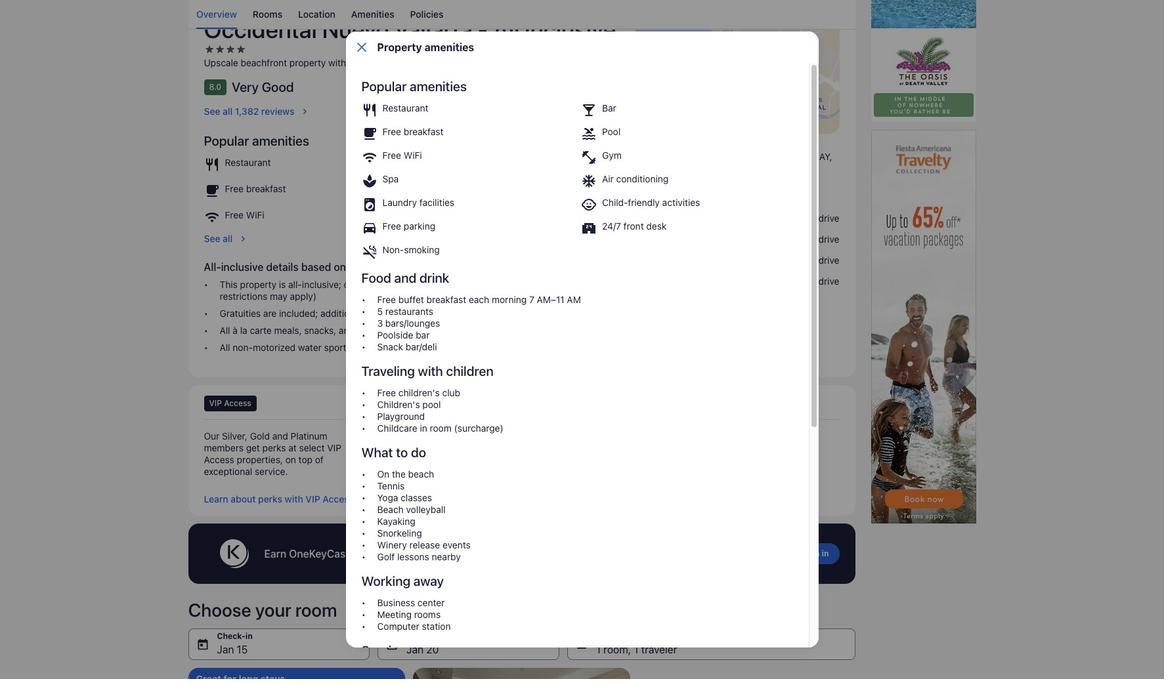 Task type: locate. For each thing, give the bounding box(es) containing it.
are up each
[[459, 279, 472, 290]]

3 up poolside at the left
[[377, 318, 383, 329]]

2 vertical spatial room
[[295, 599, 337, 621]]

min for 3
[[801, 234, 816, 245]]

0 horizontal spatial restaurant
[[225, 157, 271, 168]]

0 vertical spatial food
[[372, 279, 391, 290]]

medium image left yoga
[[359, 494, 370, 505]]

1 vertical spatial with
[[418, 364, 443, 379]]

tennis list item
[[361, 481, 793, 492]]

2 vertical spatial on
[[354, 548, 367, 560]]

top
[[298, 454, 312, 465]]

1 vertical spatial on
[[285, 454, 296, 465]]

jan left 20
[[407, 644, 424, 656]]

0 vertical spatial in
[[513, 279, 521, 290]]

1 horizontal spatial parking
[[651, 433, 682, 444]]

vip up our
[[209, 398, 222, 408]]

jan
[[217, 644, 234, 656], [407, 644, 424, 656]]

is up may
[[279, 279, 286, 290]]

childcare
[[377, 423, 417, 434]]

nuevo down 18,
[[746, 151, 773, 162]]

room up am–11
[[539, 279, 561, 290]]

min right the 18
[[801, 276, 816, 287]]

property up "good" at the top left of page
[[289, 57, 326, 68]]

map image
[[635, 19, 839, 134]]

choose your room
[[188, 599, 337, 621]]

are inside list item
[[263, 308, 277, 319]]

gym down facilities
[[438, 209, 458, 220]]

on
[[334, 261, 346, 273], [285, 454, 296, 465], [354, 548, 367, 560]]

3
[[792, 234, 798, 245], [377, 318, 383, 329]]

0 horizontal spatial popular
[[204, 133, 249, 148]]

medium image
[[300, 106, 310, 117], [359, 494, 370, 505]]

your
[[349, 261, 370, 273], [255, 599, 291, 621]]

0 vertical spatial 5
[[792, 255, 798, 266]]

min up 5 min drive
[[801, 234, 816, 245]]

non-
[[233, 342, 253, 353]]

1 horizontal spatial your
[[349, 261, 370, 273]]

platinum inside 'our silver, gold and platinum members get perks at select vip access properties, on top of exceptional service.'
[[291, 431, 327, 442]]

services
[[361, 643, 412, 658]]

min for 5
[[801, 255, 816, 266]]

pool down children's
[[422, 399, 441, 410]]

2 vertical spatial all
[[220, 342, 230, 353]]

available,
[[528, 468, 568, 479]]

de
[[664, 139, 675, 150]]

with left 'bar,' on the top
[[328, 57, 346, 68]]

banderas down property amenities
[[438, 57, 478, 68]]

winery release events
[[377, 540, 471, 551]]

2 drive from the top
[[818, 234, 839, 245]]

1 horizontal spatial pool
[[422, 399, 441, 410]]

bay
[[409, 57, 425, 68], [664, 213, 680, 224]]

on right based
[[334, 261, 346, 273]]

gold
[[250, 431, 270, 442], [397, 453, 412, 461]]

upscale beachfront property with pool bar, near bay of banderas
[[204, 57, 478, 68]]

meeting rooms list item
[[361, 609, 793, 621]]

1 drive from the top
[[818, 213, 839, 224]]

jan left the "15"
[[217, 644, 234, 656]]

deluxe room | free minibar, in-room safe, iron/ironing board, free rollaway beds image
[[188, 668, 405, 680]]

popular amenities down near
[[361, 79, 467, 94]]

0 horizontal spatial banderas
[[438, 57, 478, 68]]

free wifi up spa
[[382, 150, 422, 161]]

group
[[361, 79, 793, 680]]

a
[[409, 308, 414, 319]]

computer
[[377, 621, 419, 632]]

platinum down do
[[397, 471, 425, 478]]

poolside bar
[[377, 330, 430, 341]]

63732
[[635, 163, 663, 174]]

food inside this property is all-inclusive; onsite food and beverages are included in the room price (some restrictions may apply)
[[372, 279, 391, 290]]

0 horizontal spatial in
[[420, 423, 427, 434]]

1 min from the top
[[801, 213, 816, 224]]

0 vertical spatial on
[[334, 261, 346, 273]]

room up jan 15 button
[[295, 599, 337, 621]]

0 horizontal spatial of
[[315, 454, 324, 465]]

gratuities are included; additional gratuity is a discretionary and optional gesture
[[220, 308, 561, 319]]

at
[[288, 442, 297, 454]]

of inside list
[[682, 213, 691, 224]]

banderas down activities on the right of page
[[693, 213, 733, 224]]

yoga classes list item
[[361, 492, 793, 504]]

all left à
[[220, 325, 230, 336]]

close, go back to stay details. image
[[354, 39, 369, 55]]

drive down 1 min drive at the right top of the page
[[818, 234, 839, 245]]

4 drive from the top
[[818, 276, 839, 287]]

property amenities
[[377, 41, 474, 53]]

list containing bay of banderas
[[635, 213, 839, 311]]

1 vertical spatial the
[[392, 469, 406, 480]]

0 horizontal spatial are
[[263, 308, 277, 319]]

all non-motorized water sports included list item
[[204, 342, 620, 354]]

1 horizontal spatial xsmall image
[[225, 44, 235, 54]]

1 vertical spatial silver
[[590, 468, 614, 479]]

traveling
[[361, 364, 415, 379]]

0 horizontal spatial 1
[[596, 644, 601, 656]]

popular amenities down very good element
[[204, 133, 309, 148]]

0 vertical spatial the
[[523, 279, 537, 290]]

all inside "list item"
[[220, 325, 230, 336]]

drive down 5 min drive
[[818, 276, 839, 287]]

your up jan 15 button
[[255, 599, 291, 621]]

away
[[413, 574, 444, 589]]

in inside list item
[[420, 423, 427, 434]]

1 vertical spatial are
[[263, 308, 277, 319]]

0 horizontal spatial vip
[[209, 398, 222, 408]]

with inside group
[[418, 364, 443, 379]]

free breakfast up medium image
[[225, 183, 286, 194]]

1 horizontal spatial vip
[[327, 442, 341, 454]]

occidental
[[204, 15, 317, 43]]

1 inside list
[[794, 213, 798, 224]]

restrictions
[[220, 291, 267, 302]]

morning
[[492, 294, 527, 305]]

property inside this property is all-inclusive; onsite food and beverages are included in the room price (some restrictions may apply)
[[240, 279, 276, 290]]

group containing popular amenities
[[361, 79, 793, 680]]

1 vertical spatial free wifi
[[225, 209, 264, 220]]

access inside 'our silver, gold and platinum members get perks at select vip access properties, on top of exceptional service.'
[[204, 454, 234, 465]]

free
[[575, 433, 592, 444]]

5 up the 18
[[792, 255, 798, 266]]

poolside bar list item
[[361, 330, 793, 341]]

beverages down gratuity
[[357, 325, 401, 336]]

traveling with children
[[361, 364, 494, 379]]

0 horizontal spatial xsmall image
[[214, 44, 225, 54]]

0 vertical spatial your
[[349, 261, 370, 273]]

0 horizontal spatial the
[[392, 469, 406, 480]]

silver right plus
[[590, 468, 614, 479]]

room left like
[[430, 423, 452, 434]]

very
[[232, 79, 259, 94]]

0 vertical spatial property
[[289, 57, 326, 68]]

childcare in room (surcharge) list item
[[361, 423, 793, 435]]

winery release events list item
[[361, 540, 793, 551]]

snorkeling list item
[[361, 528, 793, 540]]

business
[[377, 597, 415, 609]]

1 vertical spatial perks
[[616, 468, 640, 479]]

1 left room,
[[596, 644, 601, 656]]

gold inside 'our silver, gold and platinum members get perks at select vip access properties, on top of exceptional service.'
[[250, 431, 270, 442]]

pool down close, go back to stay details. image
[[349, 57, 367, 68]]

1 horizontal spatial are
[[459, 279, 472, 290]]

free breakfast
[[382, 126, 443, 137], [225, 183, 286, 194]]

1 vertical spatial free breakfast
[[225, 183, 286, 194]]

5 up poolside at the left
[[377, 306, 383, 317]]

all for all à la carte meals, snacks, and beverages included
[[220, 325, 230, 336]]

1 vertical spatial pool
[[422, 399, 441, 410]]

2 horizontal spatial 1
[[794, 213, 798, 224]]

0 vertical spatial included
[[475, 279, 511, 290]]

and inside this property is all-inclusive; onsite food and beverages are included in the room price (some restrictions may apply)
[[394, 279, 410, 290]]

1 horizontal spatial beverages
[[412, 279, 456, 290]]

credits
[[685, 433, 714, 444]]

buffet
[[398, 294, 424, 305]]

5 inside list item
[[377, 306, 383, 317]]

5 for 5 restaurants
[[377, 306, 383, 317]]

amenities down property amenities
[[410, 79, 467, 94]]

3 min from the top
[[801, 255, 816, 266]]

1 horizontal spatial silver
[[590, 468, 614, 479]]

laundry facilities
[[382, 197, 454, 208]]

business center list item
[[361, 597, 793, 609]]

amenities link
[[351, 0, 394, 29]]

with up children's
[[418, 364, 443, 379]]

bay down property amenities
[[409, 57, 425, 68]]

medium image
[[238, 234, 248, 244]]

in inside this property is all-inclusive; onsite food and beverages are included in the room price (some restrictions may apply)
[[513, 279, 521, 290]]

gold up get
[[250, 431, 270, 442]]

included up bar/deli
[[404, 325, 440, 336]]

select
[[299, 442, 325, 454]]

playground list item
[[361, 411, 793, 423]]

all left non-
[[220, 342, 230, 353]]

free breakfast up spa
[[382, 126, 443, 137]]

popular down 'bar,' on the top
[[361, 79, 407, 94]]

nuevo inside paseo de los cocoteros no 18, villa 8 fraccionamiento náutico, nuevo vallarta, nay, 63732
[[746, 151, 773, 162]]

breakfast
[[404, 126, 443, 137], [246, 183, 286, 194], [426, 294, 466, 305]]

2 vertical spatial amenities
[[252, 133, 309, 148]]

activities
[[662, 197, 700, 208]]

1 horizontal spatial perks
[[616, 468, 640, 479]]

access down the members
[[204, 454, 234, 465]]

get
[[246, 442, 260, 454]]

1 horizontal spatial nuevo
[[746, 151, 773, 162]]

8.0
[[209, 82, 221, 92]]

in right sign
[[485, 548, 494, 560]]

bay down activities on the right of page
[[664, 213, 680, 224]]

on down at
[[285, 454, 296, 465]]

beverages up buffet
[[412, 279, 456, 290]]

1 horizontal spatial the
[[523, 279, 537, 290]]

included inside list item
[[353, 342, 390, 353]]

0 horizontal spatial medium image
[[300, 106, 310, 117]]

in left a
[[420, 423, 427, 434]]

it's
[[548, 548, 563, 560]]

gold up on the beach
[[397, 453, 412, 461]]

1 vertical spatial vip
[[327, 442, 341, 454]]

villa
[[771, 139, 789, 150]]

platinum up select
[[291, 431, 327, 442]]

banderas
[[438, 57, 478, 68], [693, 213, 733, 224]]

min up 3 min drive
[[801, 213, 816, 224]]

and inside dialog
[[394, 270, 416, 286]]

on left this
[[354, 548, 367, 560]]

1 vertical spatial wifi
[[246, 209, 264, 220]]

jan for jan 20
[[407, 644, 424, 656]]

1 vertical spatial 5
[[377, 306, 383, 317]]

0 vertical spatial gym
[[602, 150, 622, 161]]

childcare in room (surcharge)
[[377, 423, 503, 434]]

1 vertical spatial when
[[413, 548, 439, 560]]

5 for 5 min drive
[[792, 255, 798, 266]]

food right like
[[480, 433, 500, 444]]

dialog
[[346, 32, 818, 680]]

vallarta,
[[776, 151, 810, 162]]

0 horizontal spatial silver
[[397, 436, 415, 444]]

drive down 3 min drive
[[818, 255, 839, 266]]

room inside list item
[[430, 423, 452, 434]]

1 jan from the left
[[217, 644, 234, 656]]

3 bars/lounges list item
[[361, 318, 793, 330]]

wifi up laundry facilities
[[404, 150, 422, 161]]

is left a at the top left of the page
[[399, 308, 406, 319]]

drink
[[419, 270, 449, 286], [520, 433, 542, 444]]

3 drive from the top
[[818, 255, 839, 266]]

drive up 3 min drive
[[818, 213, 839, 224]]

1 xsmall image from the left
[[204, 44, 214, 54]]

2 vertical spatial included
[[353, 342, 390, 353]]

access
[[224, 398, 251, 408], [204, 454, 234, 465]]

2 vertical spatial of
[[315, 454, 324, 465]]

are down may
[[263, 308, 277, 319]]

friendly
[[628, 197, 660, 208]]

of down property amenities
[[427, 57, 436, 68]]

deluxe room, ocean view | free minibar, in-room safe, iron/ironing board, free rollaway beds image
[[413, 668, 630, 680]]

gym down pool
[[602, 150, 622, 161]]

popular amenities inside dialog
[[361, 79, 467, 94]]

platinum
[[291, 431, 327, 442], [397, 471, 425, 478]]

list
[[188, 0, 855, 29], [635, 213, 839, 311], [204, 279, 620, 354]]

xsmall image
[[204, 44, 214, 54], [225, 44, 235, 54]]

property up restrictions
[[240, 279, 276, 290]]

0 horizontal spatial with
[[328, 57, 346, 68]]

is inside this property is all-inclusive; onsite food and beverages are included in the room price (some restrictions may apply)
[[279, 279, 286, 290]]

1 horizontal spatial popular amenities
[[361, 79, 467, 94]]

1 up 3 min drive
[[794, 213, 798, 224]]

parking right or on the right of page
[[651, 433, 682, 444]]

0 vertical spatial beverages
[[412, 279, 456, 290]]

computer station list item
[[361, 621, 793, 633]]

3 up 5 min drive
[[792, 234, 798, 245]]

la
[[240, 325, 247, 336]]

0 horizontal spatial popular amenities
[[204, 133, 309, 148]]

pool inside list item
[[422, 399, 441, 410]]

1 vertical spatial drink
[[520, 433, 542, 444]]

drink left the extras,
[[520, 433, 542, 444]]

0 horizontal spatial wifi
[[246, 209, 264, 220]]

golf
[[377, 551, 395, 563]]

1 vertical spatial access
[[204, 454, 234, 465]]

all-inclusive details based on your search
[[204, 261, 406, 273]]

list containing overview
[[188, 0, 855, 29]]

1 vertical spatial nuevo
[[746, 151, 773, 162]]

0 horizontal spatial 3
[[377, 318, 383, 329]]

1 horizontal spatial with
[[418, 364, 443, 379]]

4 min from the top
[[801, 276, 816, 287]]

and
[[394, 270, 416, 286], [394, 279, 410, 290], [474, 308, 490, 319], [339, 325, 355, 336], [272, 431, 288, 442], [502, 433, 518, 444], [497, 548, 515, 560]]

room
[[539, 279, 561, 290], [430, 423, 452, 434], [295, 599, 337, 621]]

0 horizontal spatial jan
[[217, 644, 234, 656]]

bay inside list
[[664, 213, 680, 224]]

air
[[602, 173, 614, 184]]

1 room, 1 traveler
[[596, 644, 677, 656]]

2 horizontal spatial room
[[539, 279, 561, 290]]

all
[[493, 15, 519, 43], [220, 325, 230, 336], [220, 342, 230, 353]]

drink down smoking
[[419, 270, 449, 286]]

5
[[792, 255, 798, 266], [377, 306, 383, 317]]

restaurant
[[382, 102, 428, 114], [225, 157, 271, 168]]

vip right select
[[327, 442, 341, 454]]

free
[[382, 126, 401, 137], [382, 150, 401, 161], [225, 183, 244, 194], [225, 209, 244, 220], [382, 221, 401, 232], [377, 294, 396, 305], [377, 387, 396, 399]]

3 inside list
[[792, 234, 798, 245]]

food and drink
[[361, 270, 449, 286]]

0 vertical spatial drink
[[419, 270, 449, 286]]

see
[[204, 233, 220, 244]]

amenities left "-"
[[424, 41, 474, 53]]

nuevo up upscale beachfront property with pool bar, near bay of banderas at the left of page
[[322, 15, 389, 43]]

what to do
[[361, 445, 426, 460]]

3 inside "list item"
[[377, 318, 383, 329]]

1 right room,
[[634, 644, 638, 656]]

room
[[434, 468, 458, 479]]

1 horizontal spatial is
[[399, 308, 406, 319]]

15
[[237, 644, 248, 656]]

your up the onsite
[[349, 261, 370, 273]]

all non-motorized water sports included
[[220, 342, 390, 353]]

in
[[513, 279, 521, 290], [420, 423, 427, 434], [485, 548, 494, 560]]

0 horizontal spatial food
[[372, 279, 391, 290]]

apply)
[[290, 291, 316, 302]]

0 horizontal spatial room
[[295, 599, 337, 621]]

0 horizontal spatial drink
[[419, 270, 449, 286]]

food down the search
[[372, 279, 391, 290]]

1 horizontal spatial 5
[[792, 255, 798, 266]]

to
[[396, 445, 408, 460]]

xsmall image
[[214, 44, 225, 54], [235, 44, 246, 54]]

amenities down "good" at the top left of page
[[252, 133, 309, 148]]

free wifi up medium image
[[225, 209, 264, 220]]

of inside 'our silver, gold and platinum members get perks at select vip access properties, on top of exceptional service.'
[[315, 454, 324, 465]]

this property is all-inclusive; onsite food and beverages are included in the room price (some restrictions may apply) list item
[[204, 279, 620, 303]]

1 horizontal spatial room
[[430, 423, 452, 434]]

children
[[446, 364, 494, 379]]

room for choose your room
[[295, 599, 337, 621]]

min up 18 min drive
[[801, 255, 816, 266]]

2 min from the top
[[801, 234, 816, 245]]

perks down "breakfast,"
[[616, 468, 640, 479]]

room upgrades when available, plus silver perks
[[434, 468, 640, 479]]

what
[[361, 445, 393, 460]]

popular down 8.0
[[204, 133, 249, 148]]

the up 7
[[523, 279, 537, 290]]

1 vertical spatial parking
[[651, 433, 682, 444]]

1 vertical spatial property
[[240, 279, 276, 290]]

included inside this property is all-inclusive; onsite food and beverages are included in the room price (some restrictions may apply)
[[475, 279, 511, 290]]

1 vertical spatial banderas
[[693, 213, 733, 224]]

nuevo
[[322, 15, 389, 43], [746, 151, 773, 162]]

5 inside list
[[792, 255, 798, 266]]

of right top
[[315, 454, 324, 465]]

0 horizontal spatial gold
[[250, 431, 270, 442]]

1 for 1 min drive
[[794, 213, 798, 224]]

7
[[529, 294, 534, 305]]

vip
[[209, 398, 222, 408], [327, 442, 341, 454]]

0 horizontal spatial is
[[279, 279, 286, 290]]

wifi up medium image
[[246, 209, 264, 220]]

in up morning
[[513, 279, 521, 290]]

1 horizontal spatial property
[[289, 57, 326, 68]]

0 vertical spatial pool
[[349, 57, 367, 68]]

0 vertical spatial popular
[[361, 79, 407, 94]]

playground
[[377, 411, 425, 422]]

0 vertical spatial gold
[[250, 431, 270, 442]]

2 jan from the left
[[407, 644, 424, 656]]

0 horizontal spatial perks
[[262, 442, 286, 454]]

occidental nuevo vallarta - all inclusive
[[204, 15, 616, 43]]

group inside dialog
[[361, 79, 793, 680]]

parking down laundry facilities
[[404, 221, 435, 232]]

perks left at
[[262, 442, 286, 454]]

very good element
[[232, 79, 294, 95]]

included down poolside at the left
[[353, 342, 390, 353]]

the up tennis
[[392, 469, 406, 480]]

gym
[[602, 150, 622, 161], [438, 209, 458, 220]]

all right "-"
[[493, 15, 519, 43]]

0 vertical spatial when
[[503, 468, 526, 479]]

included up free buffet breakfast each morning 7 am–11 am
[[475, 279, 511, 290]]

book.
[[518, 548, 545, 560]]

2 xsmall image from the left
[[225, 44, 235, 54]]

drive for 1 min drive
[[818, 213, 839, 224]]

inclusive
[[221, 261, 263, 273]]

1 vertical spatial restaurant
[[225, 157, 271, 168]]

0 horizontal spatial free breakfast
[[225, 183, 286, 194]]

events
[[442, 540, 471, 551]]

access up silver,
[[224, 398, 251, 408]]

1 horizontal spatial gym
[[602, 150, 622, 161]]

property
[[289, 57, 326, 68], [240, 279, 276, 290]]

0 horizontal spatial 5
[[377, 306, 383, 317]]

0 vertical spatial platinum
[[291, 431, 327, 442]]

2 xsmall image from the left
[[235, 44, 246, 54]]

2 horizontal spatial on
[[354, 548, 367, 560]]

medium image down upscale beachfront property with pool bar, near bay of banderas at the left of page
[[300, 106, 310, 117]]

3 for 3 bars/lounges
[[377, 318, 383, 329]]

earn onekeycash on this stay when you sign in and book. it's that easy!
[[264, 548, 614, 560]]

all inside list item
[[220, 342, 230, 353]]

0 horizontal spatial when
[[413, 548, 439, 560]]

0 vertical spatial bay
[[409, 57, 425, 68]]

of down activities on the right of page
[[682, 213, 691, 224]]

silver up to
[[397, 436, 415, 444]]

policies link
[[410, 0, 443, 29]]



Task type: describe. For each thing, give the bounding box(es) containing it.
0 vertical spatial parking
[[404, 221, 435, 232]]

restaurants
[[385, 306, 433, 317]]

5 min drive
[[792, 255, 839, 266]]

and inside 'our silver, gold and platinum members get perks at select vip access properties, on top of exceptional service.'
[[272, 431, 288, 442]]

0 vertical spatial access
[[224, 398, 251, 408]]

all à la carte meals, snacks, and beverages included list item
[[204, 325, 620, 337]]

children's pool
[[377, 399, 441, 410]]

meals,
[[274, 325, 302, 336]]

choose
[[188, 599, 251, 621]]

am–11
[[537, 294, 564, 305]]

perks inside 'our silver, gold and platinum members get perks at select vip access properties, on top of exceptional service.'
[[262, 442, 286, 454]]

service.
[[255, 466, 288, 477]]

bars/lounges
[[385, 318, 440, 329]]

on inside 'our silver, gold and platinum members get perks at select vip access properties, on top of exceptional service.'
[[285, 454, 296, 465]]

bar
[[416, 330, 430, 341]]

station
[[422, 621, 451, 632]]

1 vertical spatial included
[[404, 325, 440, 336]]

is inside list item
[[399, 308, 406, 319]]

2 vertical spatial in
[[485, 548, 494, 560]]

good
[[262, 79, 294, 94]]

are inside this property is all-inclusive; onsite food and beverages are included in the room price (some restrictions may apply)
[[459, 279, 472, 290]]

0 vertical spatial all
[[493, 15, 519, 43]]

1 room, 1 traveler button
[[567, 629, 855, 660]]

1 xsmall image from the left
[[214, 44, 225, 54]]

0 horizontal spatial free wifi
[[225, 209, 264, 220]]

snacks,
[[304, 325, 336, 336]]

tennis
[[377, 481, 405, 492]]

bar,
[[369, 57, 385, 68]]

3 min drive
[[792, 234, 839, 245]]

facilities
[[419, 197, 454, 208]]

volleyball
[[406, 504, 446, 515]]

food
[[361, 270, 391, 286]]

1 for 1 room, 1 traveler
[[596, 644, 601, 656]]

stay
[[390, 548, 410, 560]]

the inside this property is all-inclusive; onsite food and beverages are included in the room price (some restrictions may apply)
[[523, 279, 537, 290]]

24/7 front desk
[[602, 221, 667, 232]]

gratuities are included; additional gratuity is a discretionary and optional gesture list item
[[204, 308, 620, 320]]

drive for 5 min drive
[[818, 255, 839, 266]]

near
[[388, 57, 407, 68]]

you
[[442, 548, 460, 560]]

1 vertical spatial medium image
[[359, 494, 370, 505]]

free parking
[[382, 221, 435, 232]]

members
[[204, 442, 244, 454]]

kayaking
[[377, 516, 415, 527]]

golf lessons nearby list item
[[361, 551, 793, 563]]

1 horizontal spatial free breakfast
[[382, 126, 443, 137]]

0 vertical spatial of
[[427, 57, 436, 68]]

this
[[220, 279, 238, 290]]

breakfast inside list item
[[426, 294, 466, 305]]

plus
[[570, 468, 588, 479]]

1 horizontal spatial wifi
[[404, 150, 422, 161]]

property
[[377, 41, 422, 53]]

overview link
[[196, 0, 237, 29]]

1 horizontal spatial free wifi
[[382, 150, 422, 161]]

spa
[[382, 173, 399, 184]]

child-friendly activities
[[602, 197, 700, 208]]

jan for jan 15
[[217, 644, 234, 656]]

a perk like food and drink extras, free breakfast, or parking credits
[[434, 433, 714, 444]]

lessons
[[397, 551, 429, 563]]

jan 15
[[217, 644, 248, 656]]

working away
[[361, 574, 444, 589]]

popular inside dialog
[[361, 79, 407, 94]]

(some
[[588, 279, 614, 290]]

(surcharge)
[[454, 423, 503, 434]]

list containing this property is all-inclusive; onsite food and beverages are included in the room price (some restrictions may apply)
[[204, 279, 620, 354]]

1 vertical spatial breakfast
[[246, 183, 286, 194]]

our
[[204, 431, 220, 442]]

snack bar/deli
[[377, 341, 437, 353]]

on the beach list item
[[361, 469, 793, 481]]

the inside list item
[[392, 469, 406, 480]]

beachfront
[[241, 57, 287, 68]]

our silver, gold and platinum members get perks at select vip access properties, on top of exceptional service.
[[204, 431, 341, 477]]

1 vertical spatial amenities
[[410, 79, 467, 94]]

0 horizontal spatial nuevo
[[322, 15, 389, 43]]

included;
[[279, 308, 318, 319]]

beach volleyball list item
[[361, 504, 793, 516]]

bay of banderas
[[664, 213, 733, 224]]

beverages inside "all à la carte meals, snacks, and beverages included" "list item"
[[357, 325, 401, 336]]

meeting rooms
[[377, 609, 441, 620]]

1 horizontal spatial when
[[503, 468, 526, 479]]

traveler
[[641, 644, 677, 656]]

1 horizontal spatial banderas
[[693, 213, 733, 224]]

free buffet breakfast each morning 7 am–11 am list item
[[361, 294, 793, 306]]

see all
[[204, 233, 232, 244]]

upscale
[[204, 57, 238, 68]]

kayaking list item
[[361, 516, 793, 528]]

all à la carte meals, snacks, and beverages included
[[220, 325, 440, 336]]

free children's club
[[377, 387, 460, 399]]

onekeycash
[[289, 548, 352, 560]]

nay,
[[812, 151, 832, 162]]

vallarta
[[394, 15, 472, 43]]

on
[[377, 469, 389, 480]]

0 vertical spatial banderas
[[438, 57, 478, 68]]

0 vertical spatial with
[[328, 57, 346, 68]]

breakfast,
[[595, 433, 637, 444]]

5 restaurants
[[377, 306, 433, 317]]

snack bar/deli list item
[[361, 341, 793, 353]]

discretionary
[[416, 308, 472, 319]]

1 horizontal spatial 1
[[634, 644, 638, 656]]

0 horizontal spatial your
[[255, 599, 291, 621]]

min for 1
[[801, 213, 816, 224]]

1 vertical spatial popular amenities
[[204, 133, 309, 148]]

free children's club list item
[[361, 387, 793, 399]]

air conditioning
[[602, 173, 668, 184]]

see all button
[[204, 225, 620, 245]]

0 vertical spatial amenities
[[424, 41, 474, 53]]

5 restaurants list item
[[361, 306, 793, 318]]

vip access
[[209, 398, 251, 408]]

24/7
[[602, 221, 621, 232]]

and inside list item
[[474, 308, 490, 319]]

club
[[442, 387, 460, 399]]

laundry
[[382, 197, 417, 208]]

drive for 3 min drive
[[818, 234, 839, 245]]

paseo
[[635, 139, 661, 150]]

gratuity
[[364, 308, 397, 319]]

1 vertical spatial popular
[[204, 133, 249, 148]]

popular location image
[[635, 213, 659, 228]]

1 vertical spatial gold
[[397, 453, 412, 461]]

poolside
[[377, 330, 413, 341]]

1 vertical spatial food
[[480, 433, 500, 444]]

min for 18
[[801, 276, 816, 287]]

dialog containing popular amenities
[[346, 32, 818, 680]]

additional
[[320, 308, 362, 319]]

à
[[233, 325, 238, 336]]

rooms link
[[252, 0, 282, 29]]

children's
[[377, 399, 420, 410]]

0 vertical spatial restaurant
[[382, 102, 428, 114]]

3 for 3 min drive
[[792, 234, 798, 245]]

room for childcare in room (surcharge)
[[430, 423, 452, 434]]

beach volleyball
[[377, 504, 446, 515]]

nearby
[[432, 551, 461, 563]]

0 horizontal spatial pool
[[349, 57, 367, 68]]

1 vertical spatial gym
[[438, 209, 458, 220]]

1 vertical spatial platinum
[[397, 471, 425, 478]]

children's pool list item
[[361, 399, 793, 411]]

jan 20 button
[[378, 629, 559, 660]]

gym inside group
[[602, 150, 622, 161]]

0 vertical spatial medium image
[[300, 106, 310, 117]]

rooms
[[414, 609, 441, 620]]

drive for 18 min drive
[[818, 276, 839, 287]]

beverages inside this property is all-inclusive; onsite food and beverages are included in the room price (some restrictions may apply)
[[412, 279, 456, 290]]

vip inside 'our silver, gold and platinum members get perks at select vip access properties, on top of exceptional service.'
[[327, 442, 341, 454]]

working
[[361, 574, 410, 589]]

all-
[[204, 261, 221, 273]]

all for all non-motorized water sports included
[[220, 342, 230, 353]]

child-
[[602, 197, 628, 208]]

free buffet breakfast each morning 7 am–11 am
[[377, 294, 581, 305]]

0 vertical spatial breakfast
[[404, 126, 443, 137]]

room inside this property is all-inclusive; onsite food and beverages are included in the room price (some restrictions may apply)
[[539, 279, 561, 290]]



Task type: vqa. For each thing, say whether or not it's contained in the screenshot.
29 button to the left
no



